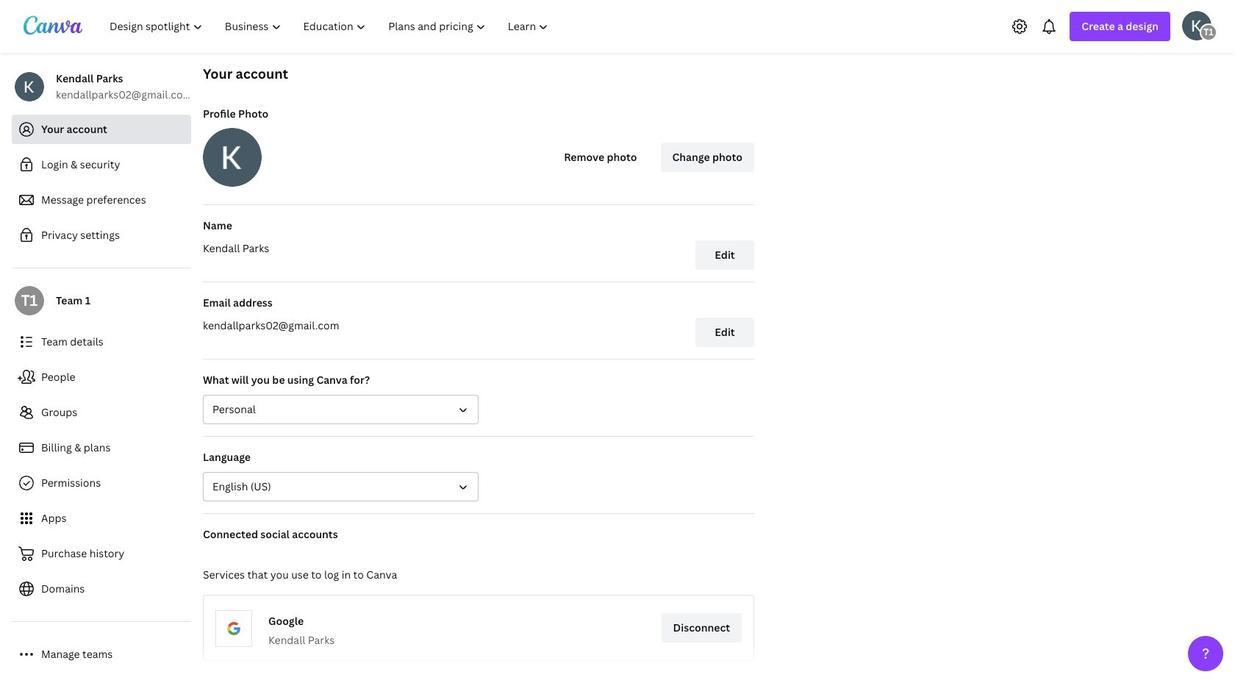 Task type: describe. For each thing, give the bounding box(es) containing it.
team 1 image for team 1 element to the top
[[1200, 23, 1218, 41]]

0 horizontal spatial team 1 element
[[15, 286, 44, 315]]

Language: English (US) button
[[203, 472, 479, 501]]



Task type: vqa. For each thing, say whether or not it's contained in the screenshot.
Kendall Parks IMAGE
yes



Task type: locate. For each thing, give the bounding box(es) containing it.
1 horizontal spatial team 1 element
[[1200, 23, 1218, 41]]

team 1 image for team 1 element to the left
[[15, 286, 44, 315]]

None button
[[203, 395, 479, 424]]

1 horizontal spatial team 1 image
[[1200, 23, 1218, 41]]

1 vertical spatial team 1 element
[[15, 286, 44, 315]]

top level navigation element
[[100, 12, 561, 41]]

1 vertical spatial team 1 image
[[15, 286, 44, 315]]

0 horizontal spatial team 1 image
[[15, 286, 44, 315]]

kendall parks image
[[1182, 11, 1212, 40]]

0 vertical spatial team 1 element
[[1200, 23, 1218, 41]]

team 1 image
[[1200, 23, 1218, 41], [15, 286, 44, 315]]

team 1 element
[[1200, 23, 1218, 41], [15, 286, 44, 315]]

0 vertical spatial team 1 image
[[1200, 23, 1218, 41]]



